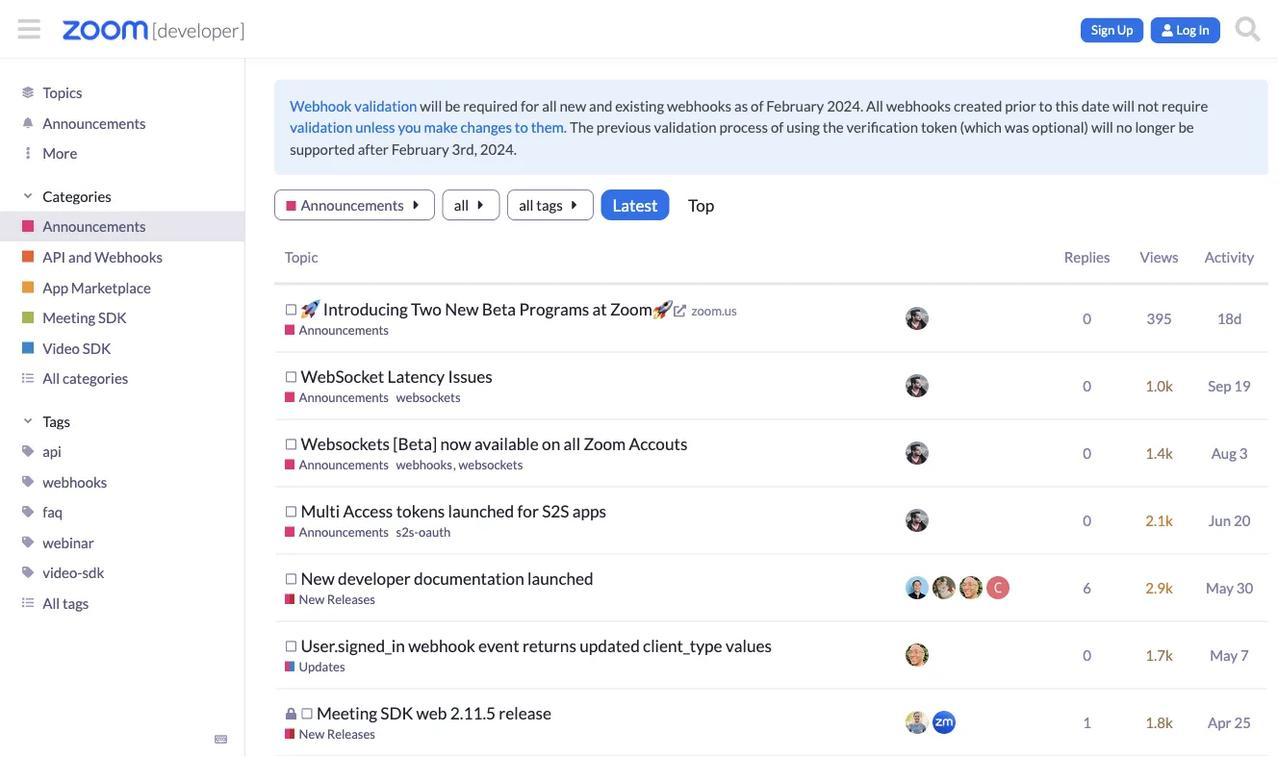 Task type: locate. For each thing, give the bounding box(es) containing it.
1 horizontal spatial 2024.
[[827, 97, 863, 114]]

websocket latency issues link
[[301, 352, 493, 401]]

apps
[[572, 502, 606, 521]]

this topic has no solution image left the developer
[[285, 573, 297, 585]]

multi access tokens launched for s2s apps
[[301, 502, 606, 521]]

websockets
[[396, 390, 461, 405], [458, 457, 523, 472]]

all right list image
[[43, 594, 60, 612]]

all down 'them.'
[[519, 196, 534, 213]]

releases
[[327, 592, 375, 607], [327, 726, 375, 742]]

2 vertical spatial sdk
[[381, 704, 413, 723]]

sep 19
[[1208, 377, 1251, 394]]

1 horizontal spatial february
[[766, 97, 824, 114]]

you
[[398, 118, 421, 136]]

and inside api and webhooks 'link'
[[68, 248, 92, 265]]

all inside 'link'
[[43, 594, 60, 612]]

1 new releases link from the top
[[285, 591, 375, 608]]

0 vertical spatial may
[[1206, 579, 1234, 597]]

this topic has no solution image down topic
[[285, 304, 297, 316]]

0 vertical spatial tag image
[[22, 446, 34, 457]]

1 vertical spatial for
[[517, 502, 539, 521]]

2 tag image from the top
[[22, 476, 34, 487]]

5 0 from the top
[[1083, 647, 1091, 664]]

3
[[1239, 445, 1248, 462]]

19
[[1234, 377, 1251, 394]]

tag image for video-sdk
[[22, 567, 34, 578]]

sep 19 link
[[1203, 363, 1256, 409]]

ian - most recent poster image
[[987, 577, 1010, 600]]

websockets down websockets [beta] now available on all zoom accouts
[[458, 457, 523, 472]]

all
[[866, 97, 884, 114], [43, 369, 60, 387], [43, 594, 60, 612]]

0 horizontal spatial meeting
[[43, 309, 96, 326]]

0 vertical spatial tag image
[[22, 506, 34, 518]]

created
[[954, 97, 1002, 114]]

2.1k
[[1146, 512, 1173, 529]]

0 vertical spatial new releases link
[[285, 591, 375, 608]]

developer
[[338, 569, 411, 589]]

1 vertical spatial sdk
[[83, 339, 111, 356]]

1 new releases from the top
[[299, 592, 375, 607]]

updated
[[580, 636, 640, 656]]

0 button for zoom
[[1078, 432, 1096, 475]]

0 vertical spatial sdk
[[98, 309, 127, 326]]

of inside the previous validation    process of using the verification token (which was optional) will no longer be supported after february 3rd, 2024.
[[771, 118, 784, 136]]

this topic has no solution image for new developer documentation launched
[[285, 573, 297, 585]]

2 vertical spatial tag image
[[22, 567, 34, 578]]

1 vertical spatial tag image
[[22, 476, 34, 487]]

returns
[[523, 636, 576, 656]]

all inside webhook validation will be required for all new and existing webhooks    as of february 2024. all webhooks created prior to this date will not require validation unless you make changes to them.
[[866, 97, 884, 114]]

launched for tokens
[[448, 502, 514, 521]]

0 button left 1.4k
[[1078, 432, 1096, 475]]

hide sidebar image
[[13, 16, 46, 42]]

0 vertical spatial of
[[751, 97, 764, 114]]

this topic is closed; it no longer accepts new replies image
[[285, 708, 297, 720]]

1 vertical spatial be
[[1178, 118, 1194, 136]]

longer
[[1135, 118, 1176, 136]]

announcements link down 'multi' at left bottom
[[285, 523, 389, 541]]

0 button up 1
[[1078, 634, 1096, 677]]

tag image for webinar
[[22, 537, 34, 548]]

tag image for webhooks
[[22, 476, 34, 487]]

1 horizontal spatial meeting
[[317, 704, 377, 723]]

0 horizontal spatial tags
[[63, 594, 89, 612]]

0 left 1.0k
[[1083, 377, 1091, 394]]

2024. up the
[[827, 97, 863, 114]]

may for user.signed_in webhook event returns updated client_type values
[[1210, 647, 1238, 664]]

new up user.signed_in in the left bottom of the page
[[299, 592, 325, 607]]

1 vertical spatial tag image
[[22, 537, 34, 548]]

3 0 from the top
[[1083, 445, 1091, 462]]

tags for all tags
[[63, 594, 89, 612]]

meeting for meeting sdk web 2.11.5 release
[[317, 704, 377, 723]]

this topic has no solution image
[[285, 438, 297, 451], [301, 708, 313, 720]]

webinar link
[[0, 527, 245, 558]]

new right two
[[445, 299, 479, 319]]

february up using
[[766, 97, 824, 114]]

all up 'them.'
[[542, 97, 557, 114]]

1 vertical spatial websockets
[[458, 457, 523, 472]]

angle down image
[[22, 415, 34, 427]]

1 vertical spatial and
[[68, 248, 92, 265]]

this topic has no solution image
[[285, 304, 297, 316], [285, 371, 297, 383], [285, 506, 297, 518], [285, 573, 297, 585], [285, 640, 297, 653]]

replies button
[[1051, 231, 1123, 284]]

validation
[[354, 97, 417, 114], [290, 118, 352, 136], [654, 118, 717, 136]]

0 horizontal spatial and
[[68, 248, 92, 265]]

be inside webhook validation will be required for all new and existing webhooks    as of february 2024. all webhooks created prior to this date will not require validation unless you make changes to them.
[[445, 97, 460, 114]]

4 0 from the top
[[1083, 512, 1091, 529]]

0 down 6 "button" at the bottom right of the page
[[1083, 647, 1091, 664]]

more button
[[0, 138, 245, 168]]

webhooks link down [beta]
[[396, 456, 458, 474]]

all tags
[[519, 196, 563, 213]]

announcements down websocket
[[299, 390, 389, 405]]

1 vertical spatial meeting
[[317, 704, 377, 723]]

tags for all tags
[[536, 196, 563, 213]]

releases down the developer
[[327, 592, 375, 607]]

two
[[411, 299, 442, 319]]

0 button for values
[[1078, 634, 1096, 677]]

2 new releases link from the top
[[285, 725, 375, 743]]

all down 3rd,
[[454, 196, 469, 213]]

1 vertical spatial february
[[391, 140, 449, 157]]

webhooks up token
[[886, 97, 951, 114]]

1 vertical spatial tags
[[63, 594, 89, 612]]

top link
[[677, 190, 726, 220]]

all inside "link"
[[43, 369, 60, 387]]

1 vertical spatial releases
[[327, 726, 375, 742]]

february inside webhook validation will be required for all new and existing webhooks    as of february 2024. all webhooks created prior to this date will not require validation unless you make changes to them.
[[766, 97, 824, 114]]

1 releases from the top
[[327, 592, 375, 607]]

for inside webhook validation will be required for all new and existing webhooks    as of february 2024. all webhooks created prior to this date will not require validation unless you make changes to them.
[[521, 97, 539, 114]]

tag image inside video-sdk link
[[22, 567, 34, 578]]

new releases link down the developer
[[285, 591, 375, 608]]

0 button up 6
[[1078, 499, 1096, 542]]

may left 7 on the right of the page
[[1210, 647, 1238, 664]]

and right new
[[589, 97, 613, 114]]

sdk for meeting sdk
[[98, 309, 127, 326]]

1 vertical spatial launched
[[528, 569, 594, 589]]

keyboard shortcuts image
[[215, 733, 227, 746]]

may 7
[[1210, 647, 1249, 664]]

3 0 button from the top
[[1078, 432, 1096, 475]]

new releases down updates
[[299, 726, 375, 742]]

meeting up video sdk
[[43, 309, 96, 326]]

apr 25
[[1208, 714, 1251, 731]]

2024. down changes
[[480, 140, 517, 157]]

2 this topic has no solution image from the top
[[285, 371, 297, 383]]

categories
[[63, 369, 128, 387]]

ojus - original poster, most recent poster image
[[906, 307, 929, 330], [906, 442, 929, 465]]

1 vertical spatial 2024.
[[480, 140, 517, 157]]

may for new developer documentation launched
[[1206, 579, 1234, 597]]

for
[[521, 97, 539, 114], [517, 502, 539, 521]]

tag image for faq
[[22, 506, 34, 518]]

0 vertical spatial meeting
[[43, 309, 96, 326]]

1 vertical spatial of
[[771, 118, 784, 136]]

meeting down updates
[[317, 704, 377, 723]]

will left no
[[1091, 118, 1114, 136]]

2 horizontal spatial validation
[[654, 118, 717, 136]]

sdk down marketplace
[[98, 309, 127, 326]]

for up 'them.'
[[521, 97, 539, 114]]

0 horizontal spatial be
[[445, 97, 460, 114]]

this topic has no solution image right this topic is closed; it no longer accepts new replies "image" at bottom left
[[301, 708, 313, 720]]

this topic has no solution image up updates link
[[285, 640, 297, 653]]

2 ojus - original poster, most recent poster image from the top
[[906, 509, 929, 532]]

1 ojus - original poster, most recent poster image from the top
[[906, 307, 929, 330]]

6
[[1083, 579, 1091, 597]]

meeting for meeting sdk
[[43, 309, 96, 326]]

verification
[[846, 118, 918, 136]]

new developer documentation launched link
[[301, 555, 594, 603]]

access
[[343, 502, 393, 521]]

2 releases from the top
[[327, 726, 375, 742]]

tag image inside api link
[[22, 446, 34, 457]]

of inside webhook validation will be required for all new and existing webhooks    as of february 2024. all webhooks created prior to this date will not require validation unless you make changes to them.
[[751, 97, 764, 114]]

validation unless you make changes to them. link
[[290, 118, 567, 136]]

for left s2s
[[517, 502, 539, 521]]

of
[[751, 97, 764, 114], [771, 118, 784, 136]]

tags down video-sdk
[[63, 594, 89, 612]]

all right list icon at the left of page
[[43, 369, 60, 387]]

introducing
[[323, 299, 408, 319]]

1 horizontal spatial validation
[[354, 97, 417, 114]]

sdk up categories
[[83, 339, 111, 356]]

require
[[1162, 97, 1208, 114]]

0 vertical spatial ojus - original poster, most recent poster image
[[906, 375, 929, 398]]

1 vertical spatial ojus - original poster, most recent poster image
[[906, 442, 929, 465]]

views
[[1140, 248, 1179, 265]]

0 horizontal spatial february
[[391, 140, 449, 157]]

user.signed_in webhook event returns updated client_type values
[[301, 636, 772, 656]]

all inside webhook validation will be required for all new and existing webhooks    as of february 2024. all webhooks created prior to this date will not require validation unless you make changes to them.
[[542, 97, 557, 114]]

1 vertical spatial this topic has no solution image
[[301, 708, 313, 720]]

0 button
[[1078, 297, 1096, 340], [1078, 364, 1096, 407], [1078, 432, 1096, 475], [1078, 499, 1096, 542], [1078, 634, 1096, 677]]

1 vertical spatial new releases
[[299, 726, 375, 742]]

new releases link
[[285, 591, 375, 608], [285, 725, 375, 743]]

app marketplace link
[[0, 272, 245, 302]]

february down validation unless you make changes to them. link
[[391, 140, 449, 157]]

sdk for meeting sdk web 2.11.5 release
[[381, 704, 413, 723]]

meeting sdk link
[[0, 302, 245, 333]]

new releases for meeting
[[299, 726, 375, 742]]

faq link
[[0, 497, 245, 527]]

api
[[43, 443, 62, 460]]

1 horizontal spatial to
[[1039, 97, 1053, 114]]

1 tag image from the top
[[22, 446, 34, 457]]

this topic has no solution image for multi access tokens launched for s2s apps
[[285, 506, 297, 518]]

1.7k
[[1146, 647, 1173, 664]]

api
[[43, 248, 66, 265]]

1 this topic has no solution image from the top
[[285, 304, 297, 316]]

0 vertical spatial tags
[[536, 196, 563, 213]]

validation inside the previous validation    process of using the verification token (which was optional) will no longer be supported after february 3rd, 2024.
[[654, 118, 717, 136]]

webhook
[[290, 97, 352, 114]]

s2s
[[542, 502, 569, 521]]

all for webhooks
[[43, 594, 60, 612]]

validation down webhook
[[290, 118, 352, 136]]

5 this topic has no solution image from the top
[[285, 640, 297, 653]]

to
[[1039, 97, 1053, 114], [515, 118, 528, 136]]

meeting inside meeting sdk web 2.11.5 release link
[[317, 704, 377, 723]]

zoom🚀
[[610, 299, 669, 319]]

webhooks link
[[396, 456, 458, 474], [0, 467, 245, 497]]

taehyun - frequent poster image
[[933, 577, 956, 600]]

latency
[[387, 367, 445, 387]]

validation up unless
[[354, 97, 417, 114]]

tag image up list image
[[22, 567, 34, 578]]

[beta]
[[393, 434, 437, 454]]

1 tag image from the top
[[22, 506, 34, 518]]

oauth
[[419, 524, 451, 540]]

launched down s2s
[[528, 569, 594, 589]]

0 horizontal spatial 2024.
[[480, 140, 517, 157]]

may 7 link
[[1205, 632, 1254, 678]]

all up verification
[[866, 97, 884, 114]]

and inside webhook validation will be required for all new and existing webhooks    as of february 2024. all webhooks created prior to this date will not require validation unless you make changes to them.
[[589, 97, 613, 114]]

on
[[542, 434, 560, 454]]

1 vertical spatial ojus - original poster, most recent poster image
[[906, 509, 929, 532]]

event
[[478, 636, 519, 656]]

user image
[[1161, 24, 1174, 37]]

webhooks down [beta]
[[396, 457, 452, 472]]

0 horizontal spatial validation
[[290, 118, 352, 136]]

0 horizontal spatial launched
[[448, 502, 514, 521]]

0 vertical spatial all
[[866, 97, 884, 114]]

to left 'them.'
[[515, 118, 528, 136]]

1 vertical spatial new releases link
[[285, 725, 375, 743]]

tags down 'them.'
[[536, 196, 563, 213]]

user.signed_in
[[301, 636, 405, 656]]

0 horizontal spatial of
[[751, 97, 764, 114]]

2 ojus - original poster, most recent poster image from the top
[[906, 442, 929, 465]]

all right on at the bottom left of the page
[[564, 434, 580, 454]]

2 tag image from the top
[[22, 537, 34, 548]]

0 vertical spatial websockets link
[[396, 389, 461, 406]]

main content
[[0, 58, 1278, 757]]

sdk left the web
[[381, 704, 413, 723]]

this topic has no solution image for websocket latency issues
[[285, 371, 297, 383]]

topics
[[43, 84, 82, 101]]

0 button left 1.0k
[[1078, 364, 1096, 407]]

tags inside all tags 'link'
[[63, 594, 89, 612]]

2 new releases from the top
[[299, 726, 375, 742]]

tag image left faq
[[22, 506, 34, 518]]

tag image left api
[[22, 446, 34, 457]]

this topic has no solution image left websocket
[[285, 371, 297, 383]]

0 vertical spatial be
[[445, 97, 460, 114]]

posters element
[[901, 231, 1051, 284]]

1 ojus - original poster, most recent poster image from the top
[[906, 375, 929, 398]]

3 this topic has no solution image from the top
[[285, 506, 297, 518]]

1 horizontal spatial and
[[589, 97, 613, 114]]

this topic has no solution image for user.signed_in webhook event returns updated client_type values
[[285, 640, 297, 653]]

new left the developer
[[301, 569, 335, 589]]

system - most recent poster image
[[933, 711, 956, 735]]

announcements down topics link
[[43, 114, 146, 131]]

will
[[420, 97, 442, 114], [1113, 97, 1135, 114], [1091, 118, 1114, 136]]

0 button down 'replies' button
[[1078, 297, 1096, 340]]

0 vertical spatial ojus - original poster, most recent poster image
[[906, 307, 929, 330]]

new releases link down this topic is closed; it no longer accepts new replies "image" at bottom left
[[285, 725, 375, 743]]

5 0 button from the top
[[1078, 634, 1096, 677]]

sdk inside "link"
[[83, 339, 111, 356]]

4 this topic has no solution image from the top
[[285, 573, 297, 585]]

websockets down latency
[[396, 390, 461, 405]]

tag image
[[22, 506, 34, 518], [22, 537, 34, 548], [22, 567, 34, 578]]

sdk inside "link"
[[98, 309, 127, 326]]

0 vertical spatial new releases
[[299, 592, 375, 607]]

0 down 'replies' button
[[1083, 310, 1091, 327]]

may left 30
[[1206, 579, 1234, 597]]

zoom
[[584, 434, 626, 454]]

tags
[[43, 412, 70, 430]]

webhooks left 'as'
[[667, 97, 732, 114]]

video-sdk link
[[0, 558, 245, 588]]

announcements link
[[0, 108, 245, 138], [0, 211, 245, 242], [285, 321, 389, 339], [285, 389, 389, 406], [285, 456, 389, 474], [285, 523, 389, 541]]

tag image inside webinar link
[[22, 537, 34, 548]]

1 vertical spatial to
[[515, 118, 528, 136]]

updates link
[[285, 658, 345, 676]]

activity button
[[1195, 231, 1269, 284]]

1 horizontal spatial be
[[1178, 118, 1194, 136]]

be down require
[[1178, 118, 1194, 136]]

process
[[719, 118, 768, 136]]

0 horizontal spatial this topic has no solution image
[[285, 438, 297, 451]]

all categories link
[[0, 363, 245, 393]]

1 0 from the top
[[1083, 310, 1091, 327]]

tag image inside faq link
[[22, 506, 34, 518]]

announcements link down websockets
[[285, 456, 389, 474]]

announcements webhooks websockets
[[299, 457, 523, 472]]

ojus - original poster, most recent poster image for websockets [beta] now available on all zoom accouts
[[906, 442, 929, 465]]

3 tag image from the top
[[22, 567, 34, 578]]

app
[[43, 278, 68, 296]]

external link alt image
[[674, 305, 686, 317]]

0 left 1.4k
[[1083, 445, 1091, 462]]

tag image
[[22, 446, 34, 457], [22, 476, 34, 487]]

shariq - original poster, most recent poster image
[[906, 644, 929, 667]]

4 0 button from the top
[[1078, 499, 1096, 542]]

ojus - original poster, most recent poster image
[[906, 375, 929, 398], [906, 509, 929, 532]]

this topic has no solution image left websockets
[[285, 438, 297, 451]]

layer group image
[[22, 87, 34, 98]]

tags button
[[18, 411, 227, 431]]

sdk for video sdk
[[83, 339, 111, 356]]

webhooks link up webinar link
[[0, 467, 245, 497]]

meeting inside meeting sdk "link"
[[43, 309, 96, 326]]

be up make
[[445, 97, 460, 114]]

0 vertical spatial releases
[[327, 592, 375, 607]]

new releases down the developer
[[299, 592, 375, 607]]

introducing two new beta programs at zoom🚀
[[320, 299, 669, 319]]

3rd,
[[452, 140, 477, 157]]

1 0 button from the top
[[1078, 297, 1096, 340]]

1 vertical spatial may
[[1210, 647, 1238, 664]]

0 for apps
[[1083, 512, 1091, 529]]

websockets link down latency
[[396, 389, 461, 406]]

announcements link down websocket
[[285, 389, 389, 406]]

api and webhooks
[[43, 248, 163, 265]]

tag image inside webhooks link
[[22, 476, 34, 487]]

0 vertical spatial for
[[521, 97, 539, 114]]

categories
[[43, 187, 112, 205]]

new releases link for new
[[285, 591, 375, 608]]

february inside the previous validation    process of using the verification token (which was optional) will no longer be supported after february 3rd, 2024.
[[391, 140, 449, 157]]

releases down updates
[[327, 726, 375, 742]]

1 vertical spatial all
[[43, 369, 60, 387]]

0 vertical spatial 2024.
[[827, 97, 863, 114]]

of left using
[[771, 118, 784, 136]]

2024. inside webhook validation will be required for all new and existing webhooks    as of february 2024. all webhooks created prior to this date will not require validation unless you make changes to them.
[[827, 97, 863, 114]]

0 horizontal spatial webhooks link
[[0, 467, 245, 497]]

1 horizontal spatial tags
[[536, 196, 563, 213]]

0 vertical spatial and
[[589, 97, 613, 114]]

0 vertical spatial launched
[[448, 502, 514, 521]]

websockets link down websockets [beta] now available on all zoom accouts
[[458, 456, 523, 474]]

this topic has no solution image left 'multi' at left bottom
[[285, 506, 297, 518]]

log in button
[[1151, 17, 1220, 43]]

new releases link for meeting
[[285, 725, 375, 743]]

1 horizontal spatial of
[[771, 118, 784, 136]]

tag image left webinar
[[22, 537, 34, 548]]

1 horizontal spatial launched
[[528, 569, 594, 589]]

2 vertical spatial all
[[43, 594, 60, 612]]

launched up oauth
[[448, 502, 514, 521]]

to left this
[[1039, 97, 1053, 114]]

of right 'as'
[[751, 97, 764, 114]]

navigation
[[1081, 8, 1269, 49]]

and right the api
[[68, 248, 92, 265]]

shariq - frequent poster image
[[960, 577, 983, 600]]

validation down existing
[[654, 118, 717, 136]]

0 up 6
[[1083, 512, 1091, 529]]

0 vertical spatial february
[[766, 97, 824, 114]]

tag image down angle down image
[[22, 476, 34, 487]]

bell image
[[22, 117, 34, 129]]



Task type: describe. For each thing, give the bounding box(es) containing it.
existing
[[615, 97, 664, 114]]

multi access tokens launched for s2s apps link
[[301, 487, 606, 536]]

all tags link
[[0, 588, 245, 618]]

ellipsis v image
[[18, 147, 38, 159]]

tommy gaessler - original poster image
[[906, 711, 929, 735]]

will up no
[[1113, 97, 1135, 114]]

topic
[[285, 248, 318, 265]]

marketplace
[[71, 278, 151, 296]]

ojus - original poster, most recent poster image for multi access tokens launched for s2s apps
[[906, 509, 929, 532]]

multi
[[301, 502, 340, 521]]

1 horizontal spatial webhooks link
[[396, 456, 458, 474]]

as
[[734, 97, 748, 114]]

available
[[475, 434, 539, 454]]

will up validation unless you make changes to them. link
[[420, 97, 442, 114]]

sdk
[[82, 564, 104, 581]]

webhook validation link
[[290, 97, 417, 114]]

top
[[688, 195, 715, 215]]

1.4k
[[1146, 445, 1173, 462]]

apr 25 link
[[1203, 700, 1256, 746]]

webhooks
[[95, 248, 163, 265]]

25
[[1234, 714, 1251, 731]]

documentation
[[414, 569, 524, 589]]

2024. inside the previous validation    process of using the verification token (which was optional) will no longer be supported after february 3rd, 2024.
[[480, 140, 517, 157]]

webhooks up faq
[[43, 473, 107, 490]]

announcements link down topics
[[0, 108, 245, 138]]

this topic has no solution image for introducing two new beta programs at zoom🚀
[[285, 304, 297, 316]]

webhook validation will be required for all new and existing webhooks    as of february 2024. all webhooks created prior to this date will not require validation unless you make changes to them.
[[290, 97, 1208, 136]]

18d
[[1217, 310, 1242, 327]]

video-
[[43, 564, 82, 581]]

views button
[[1123, 231, 1195, 284]]

0 vertical spatial websockets
[[396, 390, 461, 405]]

prior
[[1005, 97, 1036, 114]]

may 30
[[1206, 579, 1253, 597]]

tag image for api
[[22, 446, 34, 457]]

unless
[[355, 118, 395, 136]]

using
[[787, 118, 820, 136]]

log in
[[1177, 22, 1210, 38]]

1 horizontal spatial this topic has no solution image
[[301, 708, 313, 720]]

websocket latency issues
[[301, 367, 493, 387]]

navigation containing sign up
[[1081, 8, 1269, 49]]

(which
[[960, 118, 1002, 136]]

michael - original poster image
[[906, 577, 929, 600]]

0 for values
[[1083, 647, 1091, 664]]

jun 20
[[1209, 512, 1251, 529]]

webinar
[[43, 534, 94, 551]]

aug 3
[[1211, 445, 1248, 462]]

beta
[[482, 299, 516, 319]]

previous
[[597, 118, 651, 136]]

announcements link down categories dropdown button on the left top of the page
[[0, 211, 245, 242]]

meeting sdk web 2.11.5 release link
[[317, 689, 552, 738]]

1.0k
[[1146, 377, 1173, 394]]

new releases for new
[[299, 592, 375, 607]]

0 button for apps
[[1078, 499, 1096, 542]]

activity
[[1205, 248, 1254, 265]]

2.9k
[[1146, 579, 1173, 597]]

changes
[[461, 118, 512, 136]]

0 for zoom🚀
[[1083, 310, 1091, 327]]

2 0 from the top
[[1083, 377, 1091, 394]]

announcements up api and webhooks
[[43, 218, 146, 235]]

announcements link down introducing
[[285, 321, 389, 339]]

supported
[[290, 140, 355, 157]]

announcements down introducing
[[299, 322, 389, 338]]

1 vertical spatial websockets link
[[458, 456, 523, 474]]

optional)
[[1032, 118, 1089, 136]]

log
[[1177, 22, 1196, 38]]

2.11.5
[[450, 704, 496, 723]]

search image
[[1231, 16, 1264, 42]]

user.signed_in webhook event returns updated client_type values link
[[301, 622, 772, 671]]

may 30 link
[[1201, 565, 1258, 611]]

announcements s2s-oauth
[[299, 524, 451, 540]]

launched for documentation
[[528, 569, 594, 589]]

main content containing latest
[[0, 58, 1278, 757]]

announcements down 'multi' at left bottom
[[299, 524, 389, 540]]

18d link
[[1212, 295, 1247, 342]]

zoom developer forum image
[[63, 21, 148, 40]]

categories button
[[18, 186, 227, 206]]

new developer documentation launched
[[301, 569, 594, 589]]

will inside the previous validation    process of using the verification token (which was optional) will no longer be supported after february 3rd, 2024.
[[1091, 118, 1114, 136]]

announcements websockets
[[299, 390, 461, 405]]

0 button for zoom🚀
[[1078, 297, 1096, 340]]

list image
[[22, 597, 34, 609]]

up
[[1117, 22, 1133, 38]]

new down updates link
[[299, 726, 325, 742]]

announcements down after
[[301, 196, 404, 213]]

1 button
[[1078, 701, 1096, 744]]

video-sdk
[[43, 564, 104, 581]]

new
[[560, 97, 586, 114]]

list image
[[22, 372, 34, 384]]

be inside the previous validation    process of using the verification token (which was optional) will no longer be supported after february 3rd, 2024.
[[1178, 118, 1194, 136]]

0 vertical spatial to
[[1039, 97, 1053, 114]]

websockets
[[301, 434, 390, 454]]

accouts
[[629, 434, 688, 454]]

latest link
[[601, 190, 669, 220]]

topics link
[[0, 77, 245, 108]]

angle down image
[[22, 190, 34, 202]]

all for api and webhooks
[[43, 369, 60, 387]]

all categories
[[43, 369, 128, 387]]

releases for meeting
[[327, 726, 375, 742]]

websocket
[[301, 367, 384, 387]]

releases for new
[[327, 592, 375, 607]]

not
[[1138, 97, 1159, 114]]

in
[[1199, 22, 1210, 38]]

sign
[[1091, 22, 1115, 38]]

0 vertical spatial this topic has no solution image
[[285, 438, 297, 451]]

announcements down websockets
[[299, 457, 389, 472]]

replies
[[1064, 248, 1110, 265]]

ojus - original poster, most recent poster image for websocket latency issues
[[906, 375, 929, 398]]

client_type
[[643, 636, 722, 656]]

webhook
[[408, 636, 475, 656]]

after
[[358, 140, 389, 157]]

tags list
[[396, 456, 523, 474]]

more
[[43, 144, 77, 162]]

issues
[[448, 367, 493, 387]]

websockets [beta] now available on all zoom accouts
[[301, 434, 688, 454]]

sign up button
[[1081, 18, 1144, 43]]

release
[[499, 704, 552, 723]]

0 horizontal spatial to
[[515, 118, 528, 136]]

sep
[[1208, 377, 1231, 394]]

make
[[424, 118, 458, 136]]

0 for zoom
[[1083, 445, 1091, 462]]

zoom.us
[[689, 303, 737, 319]]

2 0 button from the top
[[1078, 364, 1096, 407]]

new inside 'link'
[[445, 299, 479, 319]]

ojus - original poster, most recent poster image for introducing two new beta programs at zoom🚀
[[906, 307, 929, 330]]

s2s-
[[396, 524, 419, 540]]

sign up
[[1091, 22, 1133, 38]]



Task type: vqa. For each thing, say whether or not it's contained in the screenshot.
1st May '19 link from the top
no



